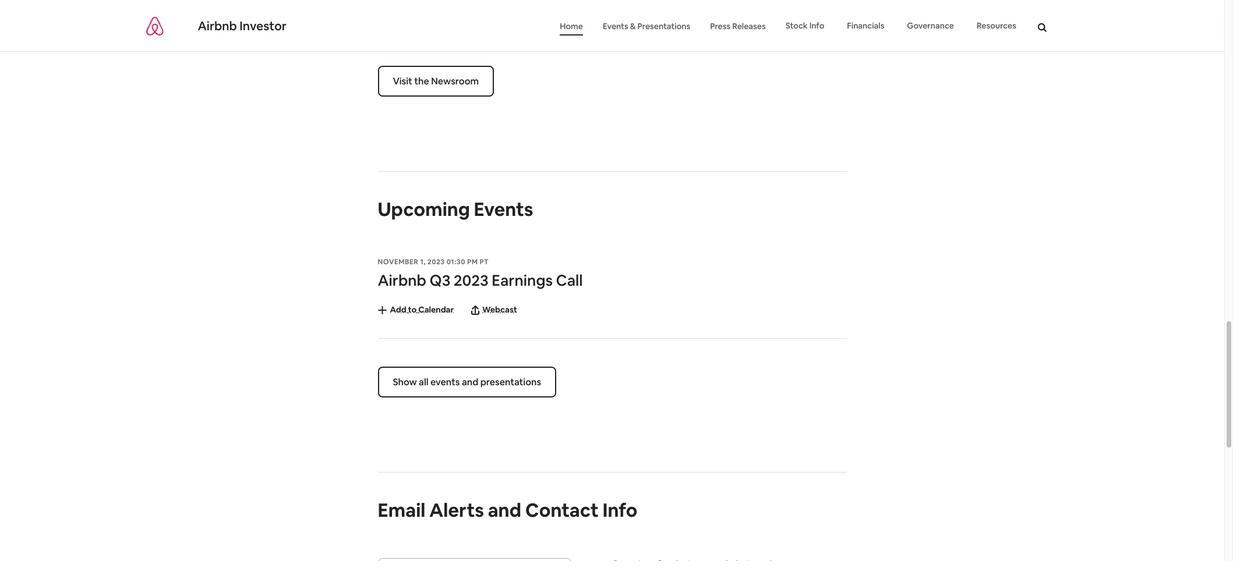 Task type: describe. For each thing, give the bounding box(es) containing it.
press releases
[[710, 21, 766, 32]]

add
[[390, 305, 406, 315]]

add to calendar
[[390, 305, 454, 315]]

startup supporting truckers receives ron conway economic empowerment award
[[618, 0, 815, 21]]

financials
[[847, 21, 884, 31]]

visit
[[393, 75, 412, 87]]

investor
[[240, 18, 287, 34]]

november 1, 2023 01:30 pm pt airbnb q3 2023 earnings call
[[378, 257, 583, 291]]

events inside events & presentations link
[[603, 21, 628, 32]]

airbnb q3 2023 earnings call link
[[378, 271, 583, 291]]

Email Address email field
[[378, 559, 571, 561]]

upcoming
[[378, 197, 470, 221]]

info inside stock info dropdown button
[[809, 21, 824, 31]]

newsroom
[[431, 75, 479, 87]]

1,
[[420, 257, 426, 267]]

releases
[[732, 21, 766, 32]]

resources button
[[977, 16, 1019, 37]]

startup supporting truckers receives ron conway economic empowerment award link
[[618, 0, 815, 21]]

call
[[556, 271, 583, 291]]

supporting
[[657, 0, 710, 7]]

visit the newsroom link
[[378, 66, 494, 96]]

the
[[414, 75, 429, 87]]

email
[[378, 499, 425, 523]]

stock info
[[786, 21, 824, 31]]

economic
[[659, 8, 707, 21]]

startup
[[618, 0, 654, 7]]

home
[[560, 21, 583, 32]]

alerts
[[429, 499, 484, 523]]

november
[[378, 257, 418, 267]]

calendar
[[418, 305, 454, 315]]

contact
[[525, 499, 599, 523]]

show all events and presentations
[[393, 376, 541, 389]]

presentations
[[480, 376, 541, 389]]

01:30
[[447, 257, 465, 267]]

0 horizontal spatial 2023
[[427, 257, 445, 267]]

webcast link
[[471, 304, 517, 315]]

governance
[[907, 21, 954, 31]]

visit the newsroom
[[393, 75, 479, 87]]

0 horizontal spatial and
[[462, 376, 478, 389]]

pm
[[467, 257, 478, 267]]

upcoming events
[[378, 197, 533, 221]]

q3
[[430, 271, 450, 291]]

resources
[[977, 21, 1016, 31]]



Task type: vqa. For each thing, say whether or not it's contained in the screenshot.
Closing Price
no



Task type: locate. For each thing, give the bounding box(es) containing it.
and
[[462, 376, 478, 389], [488, 499, 521, 523]]

stock
[[786, 21, 808, 31]]

1 vertical spatial airbnb
[[378, 271, 426, 291]]

info right 'stock'
[[809, 21, 824, 31]]

show all events and presentations link
[[378, 367, 556, 398]]

press releases link
[[710, 17, 766, 36]]

empowerment
[[709, 8, 781, 21]]

1 horizontal spatial info
[[809, 21, 824, 31]]

airbnb
[[198, 18, 237, 34], [378, 271, 426, 291]]

conway
[[618, 8, 657, 21]]

home link
[[560, 17, 583, 36]]

truckers
[[712, 0, 752, 7]]

1 vertical spatial info
[[603, 499, 638, 523]]

email alerts and contact info
[[378, 499, 638, 523]]

press
[[710, 21, 731, 32]]

earnings
[[492, 271, 553, 291]]

0 vertical spatial airbnb
[[198, 18, 237, 34]]

1 horizontal spatial airbnb
[[378, 271, 426, 291]]

0 horizontal spatial events
[[474, 197, 533, 221]]

0 vertical spatial 2023
[[427, 257, 445, 267]]

0 vertical spatial and
[[462, 376, 478, 389]]

menu
[[550, 16, 1029, 37]]

add to calendar button
[[378, 304, 454, 315]]

and right alerts
[[488, 499, 521, 523]]

events up pt
[[474, 197, 533, 221]]

financials button
[[847, 16, 887, 37]]

0 horizontal spatial info
[[603, 499, 638, 523]]

click to open search image
[[1038, 23, 1047, 33]]

2023
[[427, 257, 445, 267], [454, 271, 489, 291]]

1 horizontal spatial events
[[603, 21, 628, 32]]

2023 right 1,
[[427, 257, 445, 267]]

info right the 'contact'
[[603, 499, 638, 523]]

events & presentations link
[[603, 17, 690, 36]]

1 vertical spatial events
[[474, 197, 533, 221]]

0 horizontal spatial airbnb
[[198, 18, 237, 34]]

stock info button
[[786, 16, 827, 37]]

award
[[783, 8, 814, 21]]

presentations
[[637, 21, 690, 32]]

info
[[809, 21, 824, 31], [603, 499, 638, 523]]

pt
[[480, 257, 489, 267]]

&
[[630, 21, 636, 32]]

menu containing stock info
[[550, 16, 1029, 37]]

events & presentations
[[603, 21, 690, 32]]

governance button
[[907, 16, 957, 37]]

events
[[430, 376, 460, 389]]

airbnb investor
[[198, 18, 287, 34]]

ron
[[797, 0, 815, 7]]

airbnb down november
[[378, 271, 426, 291]]

2023 down pm
[[454, 271, 489, 291]]

1 horizontal spatial and
[[488, 499, 521, 523]]

1 vertical spatial and
[[488, 499, 521, 523]]

to
[[408, 305, 417, 315]]

all
[[419, 376, 428, 389]]

events left &
[[603, 21, 628, 32]]

airbnb inside november 1, 2023 01:30 pm pt airbnb q3 2023 earnings call
[[378, 271, 426, 291]]

show
[[393, 376, 417, 389]]

0 vertical spatial events
[[603, 21, 628, 32]]

and right events
[[462, 376, 478, 389]]

airbnb investor link
[[146, 16, 287, 37]]

1 vertical spatial 2023
[[454, 271, 489, 291]]

events
[[603, 21, 628, 32], [474, 197, 533, 221]]

airbnb left investor
[[198, 18, 237, 34]]

webcast
[[482, 305, 517, 315]]

1 horizontal spatial 2023
[[454, 271, 489, 291]]

receives
[[755, 0, 795, 7]]

0 vertical spatial info
[[809, 21, 824, 31]]



